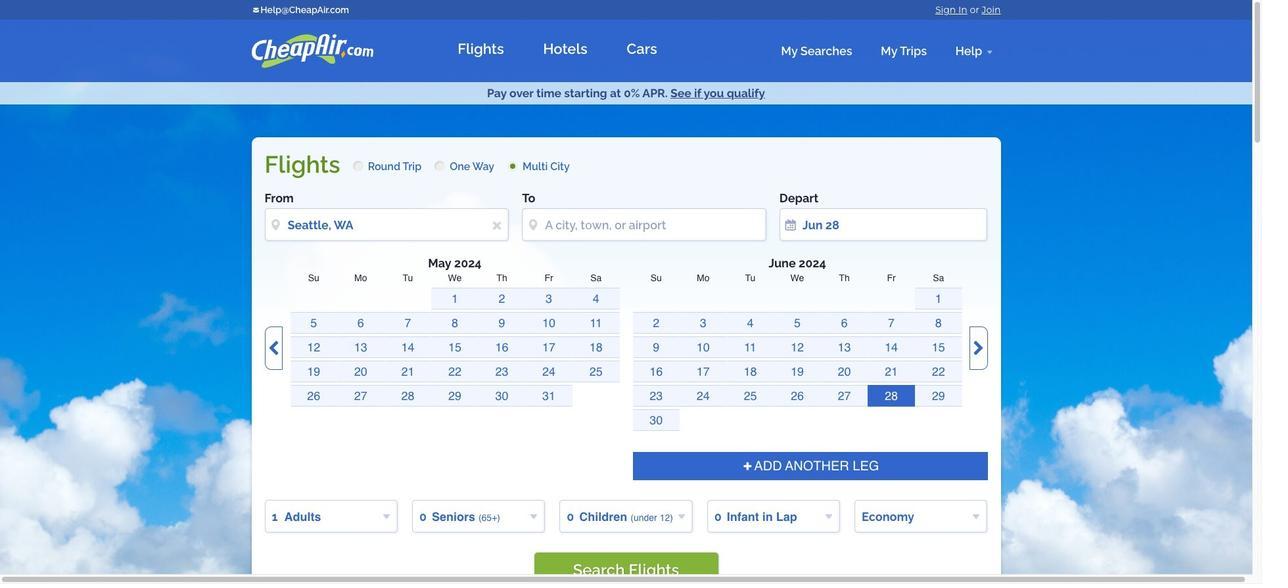 Task type: locate. For each thing, give the bounding box(es) containing it.
A cіty, tοwn, or airport text field
[[265, 209, 509, 242]]

Select Date text field
[[780, 209, 988, 242]]



Task type: describe. For each thing, give the bounding box(es) containing it.
A cіty, tοwn, or airport text field
[[522, 209, 767, 242]]

see if you qualify - affirm financing (opens in modal) element
[[671, 86, 766, 100]]



